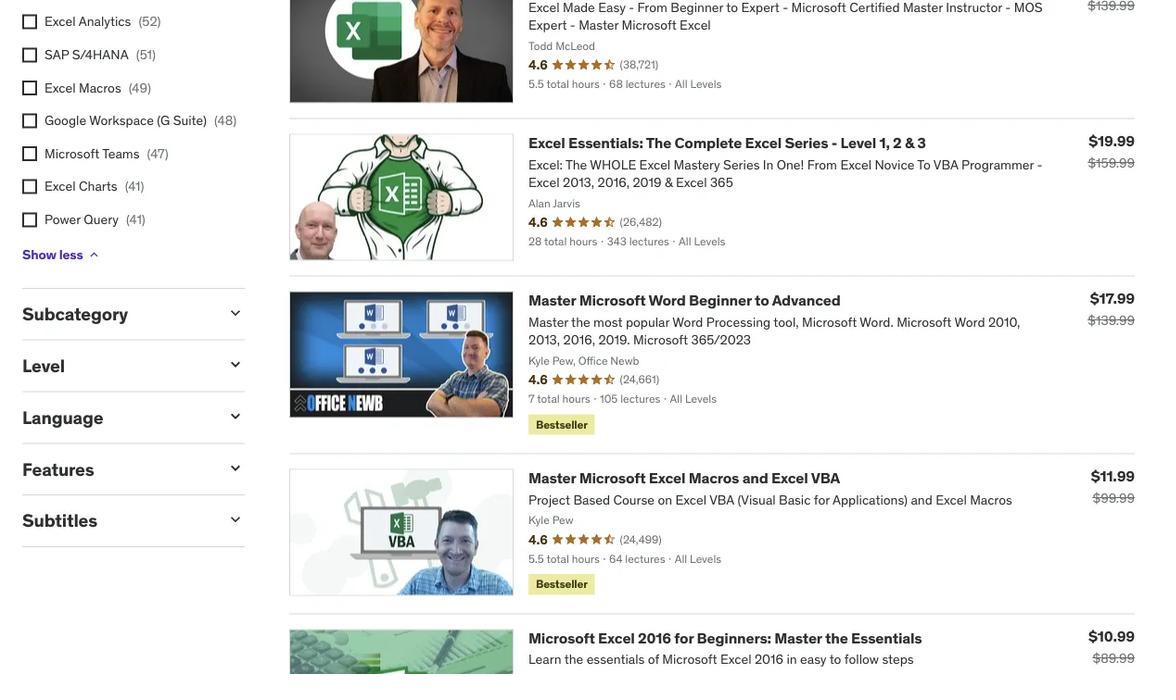 Task type: vqa. For each thing, say whether or not it's contained in the screenshot.
advertising
no



Task type: describe. For each thing, give the bounding box(es) containing it.
microsoft excel 2016 for beginners: master the essentials
[[528, 629, 922, 648]]

vba
[[811, 469, 840, 488]]

small image for features
[[226, 459, 245, 478]]

$139.99
[[1088, 312, 1135, 329]]

excel up sap
[[45, 13, 76, 30]]

excel left and
[[649, 469, 685, 488]]

excel macros (49)
[[45, 79, 151, 96]]

beginner
[[689, 291, 752, 310]]

(51)
[[136, 46, 156, 63]]

excel essentials: the complete excel series - level 1, 2 & 3 link
[[528, 133, 926, 152]]

master microsoft word beginner to advanced
[[528, 291, 841, 310]]

beginners:
[[697, 629, 771, 648]]

analytics
[[78, 13, 131, 30]]

0 horizontal spatial macros
[[79, 79, 121, 96]]

google workspace (g suite) (48)
[[45, 112, 237, 129]]

teams
[[102, 145, 140, 162]]

show less button
[[22, 236, 102, 273]]

1 vertical spatial level
[[22, 355, 65, 377]]

xsmall image for excel
[[22, 81, 37, 95]]

$19.99
[[1089, 132, 1135, 151]]

the
[[825, 629, 848, 648]]

for
[[674, 629, 694, 648]]

1 horizontal spatial level
[[841, 133, 876, 152]]

excel essentials: the complete excel series - level 1, 2 & 3
[[528, 133, 926, 152]]

excel left series
[[745, 133, 782, 152]]

(g
[[157, 112, 170, 129]]

xsmall image for power
[[22, 213, 37, 227]]

master microsoft excel macros and excel vba link
[[528, 469, 840, 488]]

excel right and
[[771, 469, 808, 488]]

essentials
[[851, 629, 922, 648]]

show
[[22, 246, 56, 263]]

xsmall image inside show less button
[[87, 247, 102, 262]]

small image for level
[[226, 356, 245, 374]]

$19.99 $159.99
[[1088, 132, 1135, 171]]

$10.99 $89.99
[[1088, 628, 1135, 667]]

1,
[[879, 133, 890, 152]]

xsmall image for sap s/4hana
[[22, 48, 37, 62]]

essentials:
[[568, 133, 643, 152]]

subcategory button
[[22, 303, 211, 325]]

excel up power
[[45, 178, 76, 195]]

(49)
[[129, 79, 151, 96]]

workspace
[[89, 112, 154, 129]]

2 vertical spatial master
[[774, 629, 822, 648]]

xsmall image for google workspace (g suite)
[[22, 114, 37, 128]]

master microsoft word beginner to advanced link
[[528, 291, 841, 310]]

excel charts (41)
[[45, 178, 144, 195]]

level button
[[22, 355, 211, 377]]

subcategory
[[22, 303, 128, 325]]

small image for subcategory
[[226, 304, 245, 323]]

1 vertical spatial macros
[[689, 469, 739, 488]]

$11.99 $99.99
[[1091, 468, 1135, 507]]

(52)
[[139, 13, 161, 30]]

master microsoft excel macros and excel vba
[[528, 469, 840, 488]]

3
[[917, 133, 926, 152]]

word
[[649, 291, 686, 310]]



Task type: locate. For each thing, give the bounding box(es) containing it.
2 small image from the top
[[226, 511, 245, 529]]

microsoft excel 2016 for beginners: master the essentials link
[[528, 629, 922, 648]]

xsmall image left microsoft teams (47)
[[22, 147, 37, 161]]

xsmall image for excel analytics
[[22, 15, 37, 29]]

$99.99
[[1093, 490, 1135, 507]]

power query (41)
[[45, 211, 145, 228]]

1 vertical spatial small image
[[226, 511, 245, 529]]

master for master microsoft excel macros and excel vba
[[528, 469, 576, 488]]

language
[[22, 407, 103, 429]]

xsmall image left sap
[[22, 48, 37, 62]]

xsmall image left excel charts (41)
[[22, 180, 37, 194]]

0 vertical spatial small image
[[226, 459, 245, 478]]

xsmall image for microsoft teams
[[22, 147, 37, 161]]

language button
[[22, 407, 211, 429]]

$17.99 $139.99
[[1088, 289, 1135, 329]]

0 vertical spatial xsmall image
[[22, 81, 37, 95]]

microsoft teams (47)
[[45, 145, 168, 162]]

xsmall image
[[22, 15, 37, 29], [22, 48, 37, 62], [22, 114, 37, 128], [22, 147, 37, 161], [22, 180, 37, 194]]

(41) for power query (41)
[[126, 211, 145, 228]]

sap s/4hana (51)
[[45, 46, 156, 63]]

macros down sap s/4hana (51)
[[79, 79, 121, 96]]

show less
[[22, 246, 83, 263]]

macros
[[79, 79, 121, 96], [689, 469, 739, 488]]

&
[[905, 133, 914, 152]]

xsmall image right less on the top left of the page
[[87, 247, 102, 262]]

xsmall image left power
[[22, 213, 37, 227]]

and
[[742, 469, 768, 488]]

the
[[646, 133, 671, 152]]

3 xsmall image from the top
[[22, 114, 37, 128]]

xsmall image for excel charts
[[22, 180, 37, 194]]

(41) for excel charts (41)
[[125, 178, 144, 195]]

level
[[841, 133, 876, 152], [22, 355, 65, 377]]

(47)
[[147, 145, 168, 162]]

xsmall image
[[22, 81, 37, 95], [22, 213, 37, 227], [87, 247, 102, 262]]

level right -
[[841, 133, 876, 152]]

(41) down teams on the left of the page
[[125, 178, 144, 195]]

google
[[45, 112, 86, 129]]

query
[[84, 211, 119, 228]]

1 small image from the top
[[226, 459, 245, 478]]

advanced
[[772, 291, 841, 310]]

sap
[[45, 46, 69, 63]]

microsoft
[[45, 145, 99, 162], [579, 291, 646, 310], [579, 469, 646, 488], [528, 629, 595, 648]]

level up language
[[22, 355, 65, 377]]

small image for subtitles
[[226, 511, 245, 529]]

2 xsmall image from the top
[[22, 48, 37, 62]]

1 xsmall image from the top
[[22, 15, 37, 29]]

0 vertical spatial (41)
[[125, 178, 144, 195]]

0 vertical spatial small image
[[226, 304, 245, 323]]

xsmall image left excel analytics (52)
[[22, 15, 37, 29]]

(41)
[[125, 178, 144, 195], [126, 211, 145, 228]]

less
[[59, 246, 83, 263]]

xsmall image left excel macros (49)
[[22, 81, 37, 95]]

series
[[785, 133, 828, 152]]

excel left the 2016
[[598, 629, 635, 648]]

0 vertical spatial level
[[841, 133, 876, 152]]

1 vertical spatial (41)
[[126, 211, 145, 228]]

excel left essentials:
[[528, 133, 565, 152]]

(41) right query
[[126, 211, 145, 228]]

2 small image from the top
[[226, 356, 245, 374]]

$10.99
[[1088, 628, 1135, 647]]

xsmall image left google
[[22, 114, 37, 128]]

subtitles
[[22, 510, 97, 532]]

excel
[[45, 13, 76, 30], [45, 79, 76, 96], [528, 133, 565, 152], [745, 133, 782, 152], [45, 178, 76, 195], [649, 469, 685, 488], [771, 469, 808, 488], [598, 629, 635, 648]]

0 horizontal spatial level
[[22, 355, 65, 377]]

master for master microsoft word beginner to advanced
[[528, 291, 576, 310]]

small image
[[226, 459, 245, 478], [226, 511, 245, 529]]

2 vertical spatial small image
[[226, 407, 245, 426]]

1 vertical spatial small image
[[226, 356, 245, 374]]

(48)
[[214, 112, 237, 129]]

s/4hana
[[72, 46, 129, 63]]

0 vertical spatial macros
[[79, 79, 121, 96]]

1 small image from the top
[[226, 304, 245, 323]]

1 horizontal spatial macros
[[689, 469, 739, 488]]

2 vertical spatial xsmall image
[[87, 247, 102, 262]]

master
[[528, 291, 576, 310], [528, 469, 576, 488], [774, 629, 822, 648]]

suite)
[[173, 112, 207, 129]]

-
[[831, 133, 837, 152]]

$89.99
[[1093, 650, 1135, 667]]

features
[[22, 458, 94, 481]]

small image for language
[[226, 407, 245, 426]]

$11.99
[[1091, 468, 1135, 487]]

features button
[[22, 458, 211, 481]]

small image
[[226, 304, 245, 323], [226, 356, 245, 374], [226, 407, 245, 426]]

4 xsmall image from the top
[[22, 147, 37, 161]]

$17.99
[[1090, 289, 1135, 308]]

2016
[[638, 629, 671, 648]]

1 vertical spatial master
[[528, 469, 576, 488]]

1 vertical spatial xsmall image
[[22, 213, 37, 227]]

to
[[755, 291, 769, 310]]

power
[[45, 211, 81, 228]]

5 xsmall image from the top
[[22, 180, 37, 194]]

0 vertical spatial master
[[528, 291, 576, 310]]

charts
[[79, 178, 117, 195]]

excel analytics (52)
[[45, 13, 161, 30]]

excel down sap
[[45, 79, 76, 96]]

macros left and
[[689, 469, 739, 488]]

3 small image from the top
[[226, 407, 245, 426]]

$159.99
[[1088, 154, 1135, 171]]

subtitles button
[[22, 510, 211, 532]]

complete
[[675, 133, 742, 152]]

2
[[893, 133, 902, 152]]



